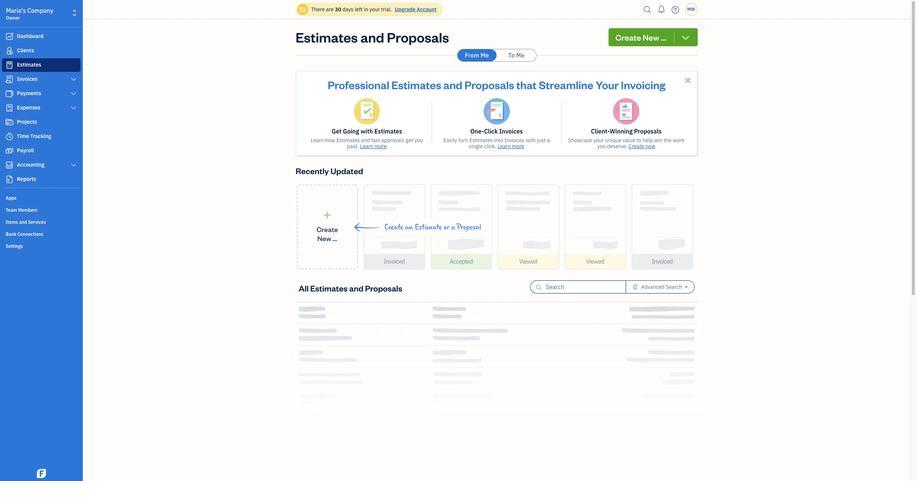 Task type: describe. For each thing, give the bounding box(es) containing it.
learn inside learn how estimates and fast approvals get you paid.
[[311, 137, 324, 144]]

payment image
[[5, 90, 14, 98]]

accounting
[[17, 162, 44, 168]]

invoices link
[[2, 73, 81, 86]]

clients link
[[2, 44, 81, 58]]

to me link
[[497, 49, 536, 61]]

Search text field
[[546, 281, 614, 293]]

mw
[[688, 6, 696, 12]]

expenses link
[[2, 101, 81, 115]]

settings image
[[633, 284, 639, 290]]

easily
[[444, 137, 457, 144]]

owner
[[6, 15, 20, 21]]

time tracking
[[17, 133, 51, 140]]

0 vertical spatial create new …
[[616, 32, 667, 43]]

easily turn estimates into invoices with just a single click.
[[444, 137, 550, 150]]

from me link
[[458, 49, 497, 61]]

estimates inside easily turn estimates into invoices with just a single click.
[[470, 137, 493, 144]]

projects link
[[2, 116, 81, 129]]

help
[[643, 137, 653, 144]]

chevron large down image
[[70, 91, 77, 97]]

team
[[6, 208, 17, 213]]

client-winning proposals
[[591, 128, 662, 135]]

deserve.
[[608, 143, 628, 150]]

advanced
[[642, 284, 665, 291]]

single
[[469, 143, 483, 150]]

apps
[[6, 195, 16, 201]]

payroll link
[[2, 144, 81, 158]]

connections
[[17, 232, 43, 237]]

the
[[664, 137, 672, 144]]

approvals
[[382, 137, 405, 144]]

caretdown image
[[685, 284, 688, 290]]

time tracking link
[[2, 130, 81, 144]]

from
[[465, 52, 480, 59]]

get
[[406, 137, 414, 144]]

chevron large down image for accounting
[[70, 162, 77, 168]]

items and services
[[6, 220, 46, 225]]

members
[[18, 208, 38, 213]]

to
[[637, 137, 642, 144]]

bank connections link
[[2, 229, 81, 240]]

just
[[538, 137, 546, 144]]

to
[[509, 52, 515, 59]]

accounting link
[[2, 159, 81, 172]]

one-
[[471, 128, 484, 135]]

create an estimate or a proposal
[[385, 223, 482, 232]]

upgrade account link
[[393, 6, 437, 13]]

me for to me
[[517, 52, 525, 59]]

recently
[[296, 166, 329, 176]]

settings link
[[2, 241, 81, 252]]

get
[[332, 128, 342, 135]]

fast
[[372, 137, 380, 144]]

create new … button for estimates and proposals
[[609, 28, 698, 46]]

to me
[[509, 52, 525, 59]]

with inside easily turn estimates into invoices with just a single click.
[[526, 137, 536, 144]]

into
[[494, 137, 504, 144]]

from me
[[465, 52, 489, 59]]

get going with estimates
[[332, 128, 402, 135]]

click
[[484, 128, 498, 135]]

search image
[[642, 4, 654, 15]]

estimates link
[[2, 58, 81, 72]]

reports link
[[2, 173, 81, 186]]

get going with estimates image
[[354, 98, 380, 125]]

you inside "showcase your unique value to help win the work you deserve."
[[598, 143, 606, 150]]

plus image
[[323, 211, 332, 219]]

streamline
[[539, 78, 594, 92]]

… inside "create new …"
[[333, 234, 337, 243]]

showcase
[[569, 137, 593, 144]]

chart image
[[5, 162, 14, 169]]

that
[[517, 78, 537, 92]]

estimate image
[[5, 61, 14, 69]]

1 horizontal spatial …
[[661, 32, 667, 43]]

expense image
[[5, 104, 14, 112]]

accepted
[[450, 258, 473, 266]]

more for with
[[375, 143, 387, 150]]

1 invoiced from the left
[[384, 258, 405, 266]]

payments link
[[2, 87, 81, 101]]

invoices inside main element
[[17, 76, 38, 82]]

learn more for with
[[360, 143, 387, 150]]

0 vertical spatial your
[[370, 6, 380, 13]]

create now
[[629, 143, 656, 150]]

payments
[[17, 90, 41, 97]]

an
[[405, 223, 413, 232]]

me for from me
[[481, 52, 489, 59]]

all
[[299, 283, 309, 294]]

main element
[[0, 0, 102, 482]]

maria's company owner
[[6, 7, 53, 21]]

company
[[27, 7, 53, 14]]

team members link
[[2, 205, 81, 216]]

time
[[17, 133, 29, 140]]

in
[[364, 6, 368, 13]]

paid.
[[347, 143, 359, 150]]

reports
[[17, 176, 36, 183]]

close image
[[684, 76, 693, 85]]

now
[[646, 143, 656, 150]]

value
[[623, 137, 636, 144]]

win
[[655, 137, 663, 144]]

all estimates and proposals
[[299, 283, 403, 294]]

0 horizontal spatial a
[[452, 223, 455, 232]]

account
[[417, 6, 437, 13]]

invoices inside easily turn estimates into invoices with just a single click.
[[505, 137, 525, 144]]



Task type: vqa. For each thing, say whether or not it's contained in the screenshot.
the leftmost for
no



Task type: locate. For each thing, give the bounding box(es) containing it.
2 more from the left
[[512, 143, 525, 150]]

1 horizontal spatial your
[[594, 137, 604, 144]]

1 horizontal spatial me
[[517, 52, 525, 59]]

learn more right click. at the right top of page
[[498, 143, 525, 150]]

0 horizontal spatial you
[[415, 137, 423, 144]]

with up learn how estimates and fast approvals get you paid.
[[361, 128, 373, 135]]

30
[[335, 6, 341, 13]]

invoiced
[[384, 258, 405, 266], [652, 258, 673, 266]]

1 horizontal spatial you
[[598, 143, 606, 150]]

chevron large down image up chevron large down icon
[[70, 76, 77, 82]]

notifications image
[[656, 2, 668, 17]]

chevron large down image inside accounting 'link'
[[70, 162, 77, 168]]

more right into
[[512, 143, 525, 150]]

unique
[[606, 137, 622, 144]]

turn
[[459, 137, 469, 144]]

chevrondown image
[[681, 32, 691, 43]]

advanced search button
[[627, 281, 694, 293]]

0 horizontal spatial new
[[318, 234, 331, 243]]

team members
[[6, 208, 38, 213]]

1 vertical spatial your
[[594, 137, 604, 144]]

1 horizontal spatial new
[[643, 32, 660, 43]]

1 vertical spatial chevron large down image
[[70, 105, 77, 111]]

your inside "showcase your unique value to help win the work you deserve."
[[594, 137, 604, 144]]

0 vertical spatial chevron large down image
[[70, 76, 77, 82]]

days
[[343, 6, 354, 13]]

client-
[[591, 128, 610, 135]]

viewed
[[520, 258, 538, 266], [587, 258, 605, 266]]

2 horizontal spatial learn
[[498, 143, 511, 150]]

your right in
[[370, 6, 380, 13]]

projects
[[17, 119, 37, 125]]

1 horizontal spatial invoiced
[[652, 258, 673, 266]]

how
[[325, 137, 335, 144]]

0 horizontal spatial your
[[370, 6, 380, 13]]

2 chevron large down image from the top
[[70, 105, 77, 111]]

0 vertical spatial new
[[643, 32, 660, 43]]

learn right paid.
[[360, 143, 373, 150]]

1 learn more from the left
[[360, 143, 387, 150]]

clients
[[17, 47, 34, 54]]

chevron large down image for expenses
[[70, 105, 77, 111]]

0 horizontal spatial learn
[[311, 137, 324, 144]]

chevron large down image down chevron large down icon
[[70, 105, 77, 111]]

estimates inside learn how estimates and fast approvals get you paid.
[[337, 137, 360, 144]]

0 horizontal spatial invoiced
[[384, 258, 405, 266]]

recently updated
[[296, 166, 363, 176]]

chevron large down image down payroll link
[[70, 162, 77, 168]]

1 horizontal spatial a
[[547, 137, 550, 144]]

0 horizontal spatial learn more
[[360, 143, 387, 150]]

maria's
[[6, 7, 26, 14]]

0 vertical spatial a
[[547, 137, 550, 144]]

apps link
[[2, 192, 81, 204]]

go to help image
[[670, 4, 682, 15]]

professional
[[328, 78, 390, 92]]

0 horizontal spatial me
[[481, 52, 489, 59]]

learn how estimates and fast approvals get you paid.
[[311, 137, 423, 150]]

services
[[28, 220, 46, 225]]

bank connections
[[6, 232, 43, 237]]

create
[[616, 32, 642, 43], [629, 143, 645, 150], [385, 223, 404, 232], [317, 225, 338, 234]]

one-click invoices image
[[484, 98, 510, 125]]

0 horizontal spatial create new … button
[[297, 185, 358, 270]]

items and services link
[[2, 217, 81, 228]]

going
[[343, 128, 359, 135]]

advanced search
[[642, 284, 683, 291]]

with left just at right
[[526, 137, 536, 144]]

you
[[415, 137, 423, 144], [598, 143, 606, 150]]

2 vertical spatial chevron large down image
[[70, 162, 77, 168]]

dashboard link
[[2, 30, 81, 43]]

proposal
[[457, 223, 482, 232]]

learn right click. at the right top of page
[[498, 143, 511, 150]]

1 horizontal spatial more
[[512, 143, 525, 150]]

0 horizontal spatial …
[[333, 234, 337, 243]]

0 vertical spatial create new … button
[[609, 28, 698, 46]]

0 horizontal spatial viewed
[[520, 258, 538, 266]]

client-winning proposals image
[[614, 98, 640, 125]]

chevron large down image inside expenses link
[[70, 105, 77, 111]]

1 vertical spatial a
[[452, 223, 455, 232]]

1 horizontal spatial viewed
[[587, 258, 605, 266]]

2 learn more from the left
[[498, 143, 525, 150]]

search
[[666, 284, 683, 291]]

2 viewed from the left
[[587, 258, 605, 266]]

freshbooks image
[[35, 470, 47, 479]]

0 vertical spatial with
[[361, 128, 373, 135]]

invoicing
[[621, 78, 666, 92]]

1 vertical spatial create new … button
[[297, 185, 358, 270]]

new down the plus icon
[[318, 234, 331, 243]]

bank
[[6, 232, 16, 237]]

you inside learn how estimates and fast approvals get you paid.
[[415, 137, 423, 144]]

with
[[361, 128, 373, 135], [526, 137, 536, 144]]

you down client-
[[598, 143, 606, 150]]

chevron large down image
[[70, 76, 77, 82], [70, 105, 77, 111], [70, 162, 77, 168]]

chevron large down image inside invoices link
[[70, 76, 77, 82]]

1 vertical spatial new
[[318, 234, 331, 243]]

1 me from the left
[[481, 52, 489, 59]]

1 horizontal spatial create new … button
[[609, 28, 698, 46]]

work
[[673, 137, 685, 144]]

are
[[326, 6, 334, 13]]

1 vertical spatial invoices
[[500, 128, 523, 135]]

your
[[596, 78, 619, 92]]

there are 30 days left in your trial. upgrade account
[[311, 6, 437, 13]]

more for invoices
[[512, 143, 525, 150]]

2 me from the left
[[517, 52, 525, 59]]

a right just at right
[[547, 137, 550, 144]]

you right get
[[415, 137, 423, 144]]

or
[[444, 223, 450, 232]]

create new … down the plus icon
[[317, 225, 338, 243]]

expenses
[[17, 104, 40, 111]]

dashboard image
[[5, 33, 14, 40]]

1 chevron large down image from the top
[[70, 76, 77, 82]]

tracking
[[30, 133, 51, 140]]

3 chevron large down image from the top
[[70, 162, 77, 168]]

mw button
[[685, 3, 698, 16]]

more
[[375, 143, 387, 150], [512, 143, 525, 150]]

and inside learn how estimates and fast approvals get you paid.
[[361, 137, 370, 144]]

money image
[[5, 147, 14, 155]]

1 more from the left
[[375, 143, 387, 150]]

create new … down search image at right top
[[616, 32, 667, 43]]

learn left the how
[[311, 137, 324, 144]]

estimates inside estimates link
[[17, 61, 41, 68]]

payroll
[[17, 147, 34, 154]]

updated
[[331, 166, 363, 176]]

0 vertical spatial …
[[661, 32, 667, 43]]

1 horizontal spatial create new …
[[616, 32, 667, 43]]

invoice image
[[5, 76, 14, 83]]

learn more down "get going with estimates"
[[360, 143, 387, 150]]

invoices up into
[[500, 128, 523, 135]]

dashboard
[[17, 33, 44, 40]]

invoices
[[17, 76, 38, 82], [500, 128, 523, 135], [505, 137, 525, 144]]

me right from at the right of page
[[481, 52, 489, 59]]

timer image
[[5, 133, 14, 140]]

create new … button for create an estimate or a proposal
[[297, 185, 358, 270]]

project image
[[5, 119, 14, 126]]

a inside easily turn estimates into invoices with just a single click.
[[547, 137, 550, 144]]

winning
[[610, 128, 633, 135]]

1 vertical spatial create new …
[[317, 225, 338, 243]]

crown image
[[299, 5, 307, 13]]

1 vertical spatial …
[[333, 234, 337, 243]]

estimates
[[296, 28, 358, 46], [17, 61, 41, 68], [392, 78, 442, 92], [375, 128, 402, 135], [337, 137, 360, 144], [470, 137, 493, 144], [310, 283, 348, 294]]

estimate
[[415, 223, 442, 232]]

2 vertical spatial invoices
[[505, 137, 525, 144]]

chevron large down image for invoices
[[70, 76, 77, 82]]

0 horizontal spatial with
[[361, 128, 373, 135]]

me right to
[[517, 52, 525, 59]]

report image
[[5, 176, 14, 183]]

1 horizontal spatial learn more
[[498, 143, 525, 150]]

1 vertical spatial with
[[526, 137, 536, 144]]

0 horizontal spatial create new …
[[317, 225, 338, 243]]

invoices up payments on the top
[[17, 76, 38, 82]]

items
[[6, 220, 18, 225]]

1 viewed from the left
[[520, 258, 538, 266]]

more down "get going with estimates"
[[375, 143, 387, 150]]

learn more for invoices
[[498, 143, 525, 150]]

0 vertical spatial invoices
[[17, 76, 38, 82]]

client image
[[5, 47, 14, 55]]

invoices right into
[[505, 137, 525, 144]]

1 horizontal spatial learn
[[360, 143, 373, 150]]

a right or
[[452, 223, 455, 232]]

learn for one-click invoices
[[498, 143, 511, 150]]

and inside main element
[[19, 220, 27, 225]]

settings
[[6, 244, 23, 249]]

showcase your unique value to help win the work you deserve.
[[569, 137, 685, 150]]

new down search image at right top
[[643, 32, 660, 43]]

2 invoiced from the left
[[652, 258, 673, 266]]

learn
[[311, 137, 324, 144], [360, 143, 373, 150], [498, 143, 511, 150]]

…
[[661, 32, 667, 43], [333, 234, 337, 243]]

your down client-
[[594, 137, 604, 144]]

learn for get going with estimates
[[360, 143, 373, 150]]

create new …
[[616, 32, 667, 43], [317, 225, 338, 243]]

0 horizontal spatial more
[[375, 143, 387, 150]]

1 horizontal spatial with
[[526, 137, 536, 144]]

click.
[[484, 143, 497, 150]]



